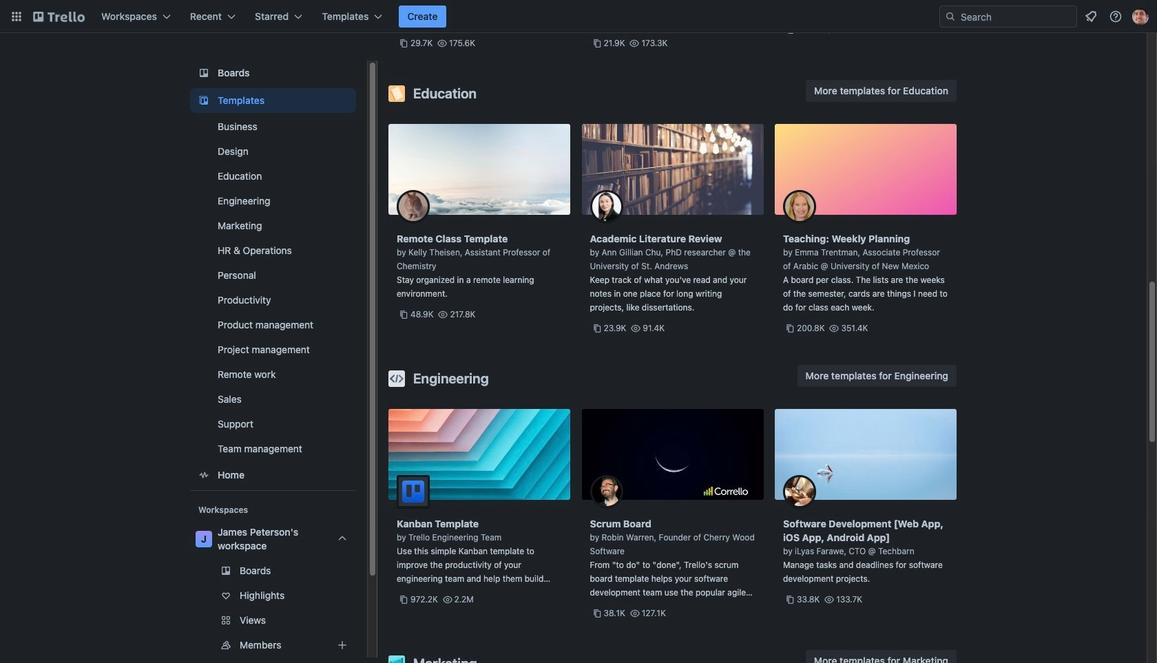Task type: vqa. For each thing, say whether or not it's contained in the screenshot.
Team Pets Brainstorm link
no



Task type: locate. For each thing, give the bounding box(es) containing it.
open information menu image
[[1110, 10, 1123, 23]]

kelly theisen, assistant professor of chemistry image
[[397, 190, 430, 223]]

trello engineering team image
[[397, 476, 430, 509]]

robin warren, founder of cherry wood software image
[[590, 476, 623, 509]]

primary element
[[0, 0, 1158, 33]]

forward image
[[354, 638, 370, 654]]

home image
[[196, 467, 212, 484]]

0 notifications image
[[1083, 8, 1100, 25]]

ann gillian chu, phd researcher @ the university of st. andrews image
[[590, 190, 623, 223]]

forward image
[[354, 613, 370, 629]]

ilyas farawe, cto @ techbarn image
[[784, 476, 817, 509]]

switch to… image
[[10, 10, 23, 23]]

template board image
[[196, 92, 212, 109]]

add image
[[334, 638, 351, 654]]

search image
[[946, 11, 957, 22]]



Task type: describe. For each thing, give the bounding box(es) containing it.
james peterson (jamespeterson93) image
[[1133, 8, 1150, 25]]

engineering icon image
[[389, 371, 405, 387]]

board image
[[196, 65, 212, 81]]

Search field
[[940, 6, 1078, 28]]

back to home image
[[33, 6, 85, 28]]

education icon image
[[389, 85, 405, 102]]

emma trentman, associate professor of arabic @ university of new mexico image
[[784, 190, 817, 223]]

marketing icon image
[[389, 656, 405, 664]]



